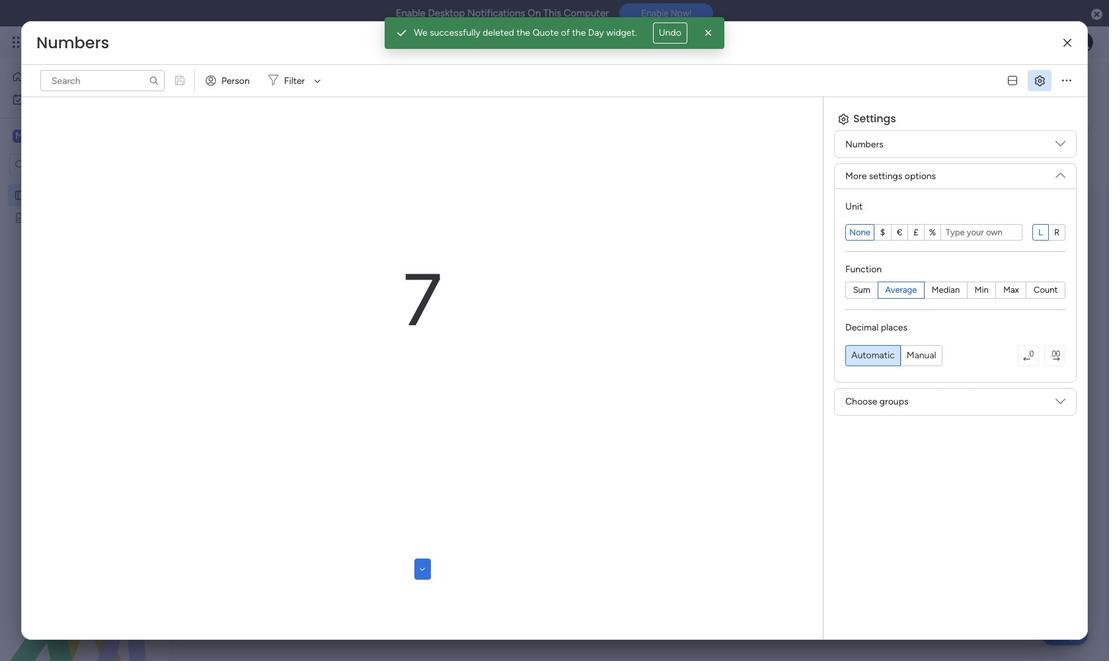 Task type: locate. For each thing, give the bounding box(es) containing it.
0 horizontal spatial first
[[46, 189, 63, 200]]

£
[[914, 227, 919, 237]]

enable
[[396, 7, 426, 19], [641, 8, 669, 19]]

computer
[[564, 7, 609, 19]]

enable inside button
[[641, 8, 669, 19]]

Filter dashboard by text search field
[[40, 70, 165, 91]]

$
[[880, 227, 885, 237]]

options
[[905, 171, 936, 182]]

0 horizontal spatial work
[[45, 93, 66, 104]]

main workspace
[[30, 130, 108, 142]]

dapulse dropdown down arrow image
[[1056, 139, 1066, 154], [1056, 165, 1066, 180]]

group
[[845, 345, 942, 366]]

enable now!
[[641, 8, 692, 19]]

home
[[29, 71, 54, 82]]

the left the quote
[[517, 27, 530, 38]]

more
[[621, 99, 642, 110], [845, 171, 867, 182]]

enable for enable now!
[[641, 8, 669, 19]]

dapulse dropdown down arrow image down automate button on the top right
[[1056, 165, 1066, 180]]

automatic
[[851, 349, 895, 361]]

widget.
[[606, 27, 637, 38]]

option
[[0, 183, 169, 185]]

1 vertical spatial first
[[46, 189, 63, 200]]

None search field
[[40, 70, 165, 91]]

work inside option
[[45, 93, 66, 104]]

undo button
[[653, 22, 687, 44]]

numbers down settings
[[845, 138, 884, 150]]

2 the from the left
[[572, 27, 586, 38]]

work
[[107, 34, 131, 50], [45, 93, 66, 104]]

first
[[236, 68, 275, 98], [46, 189, 63, 200]]

0 vertical spatial dapulse dropdown down arrow image
[[1056, 139, 1066, 154]]

main
[[30, 130, 54, 142]]

arrow down image
[[310, 73, 325, 89]]

successfully
[[430, 27, 480, 38]]

1 horizontal spatial work
[[107, 34, 131, 50]]

on
[[528, 7, 541, 19]]

my right public board image
[[31, 189, 44, 200]]

manual button
[[901, 345, 942, 366]]

my first board
[[201, 68, 343, 98], [31, 189, 89, 200]]

1 horizontal spatial more
[[845, 171, 867, 182]]

v2 split view image
[[1008, 76, 1017, 86]]

main content
[[175, 57, 1109, 661]]

more dots image
[[1062, 76, 1072, 86]]

0 horizontal spatial enable
[[396, 7, 426, 19]]

numbers
[[36, 32, 109, 54], [845, 138, 884, 150]]

enable up we
[[396, 7, 426, 19]]

1 horizontal spatial enable
[[641, 8, 669, 19]]

notes
[[68, 212, 93, 223]]

of
[[561, 27, 570, 38]]

settings
[[869, 171, 903, 182]]

7
[[403, 256, 442, 344]]

board
[[280, 68, 343, 98], [65, 189, 89, 200]]

1 vertical spatial my first board
[[31, 189, 89, 200]]

0 horizontal spatial the
[[517, 27, 530, 38]]

we
[[414, 27, 428, 38]]

board inside 'list box'
[[65, 189, 89, 200]]

1 horizontal spatial first
[[236, 68, 275, 98]]

1 vertical spatial work
[[45, 93, 66, 104]]

see
[[603, 99, 619, 110]]

my down home
[[30, 93, 43, 104]]

workspace selection element
[[13, 128, 110, 145]]

0 horizontal spatial board
[[65, 189, 89, 200]]

first left filter at left top
[[236, 68, 275, 98]]

automate button
[[986, 119, 1056, 140]]

desktop
[[428, 7, 465, 19]]

alert
[[385, 17, 724, 49]]

work right monday
[[107, 34, 131, 50]]

see more
[[603, 99, 642, 110]]

decimal
[[845, 322, 879, 333]]

day
[[588, 27, 604, 38]]

list box
[[0, 181, 169, 407]]

work down home
[[45, 93, 66, 104]]

my work link
[[8, 89, 161, 110]]

1 vertical spatial board
[[65, 189, 89, 200]]

1 dapulse dropdown down arrow image from the top
[[1056, 139, 1066, 154]]

0 horizontal spatial more
[[621, 99, 642, 110]]

groups
[[880, 396, 909, 407]]

my work option
[[8, 89, 161, 110]]

this
[[543, 7, 561, 19]]

see more link
[[602, 98, 644, 112]]

choose
[[845, 396, 877, 407]]

more right see
[[621, 99, 642, 110]]

0 vertical spatial more
[[621, 99, 642, 110]]

0 vertical spatial work
[[107, 34, 131, 50]]

dapulse dropdown down arrow image down 1
[[1056, 139, 1066, 154]]

2 dapulse dropdown down arrow image from the top
[[1056, 165, 1066, 180]]

1 horizontal spatial the
[[572, 27, 586, 38]]

1 vertical spatial numbers
[[845, 138, 884, 150]]

my
[[201, 68, 231, 98], [30, 93, 43, 104], [31, 189, 44, 200]]

the right of
[[572, 27, 586, 38]]

more left settings
[[845, 171, 867, 182]]

automate
[[1010, 124, 1051, 135]]

0 horizontal spatial my first board
[[31, 189, 89, 200]]

numbers up home option
[[36, 32, 109, 54]]

enable up the undo
[[641, 8, 669, 19]]

work for my
[[45, 93, 66, 104]]

none
[[849, 227, 871, 237]]

max
[[1003, 285, 1019, 295]]

first up meeting
[[46, 189, 63, 200]]

0 vertical spatial board
[[280, 68, 343, 98]]

%
[[929, 227, 936, 237]]

the
[[517, 27, 530, 38], [572, 27, 586, 38]]

0 horizontal spatial numbers
[[36, 32, 109, 54]]

filter
[[284, 75, 305, 86]]

unit
[[845, 201, 863, 212]]

0 vertical spatial first
[[236, 68, 275, 98]]

1 horizontal spatial my first board
[[201, 68, 343, 98]]

1 horizontal spatial numbers
[[845, 138, 884, 150]]

see more button
[[200, 98, 644, 114]]

1 vertical spatial dapulse dropdown down arrow image
[[1056, 165, 1066, 180]]

my right the search image
[[201, 68, 231, 98]]

average
[[885, 285, 917, 295]]

l
[[1039, 227, 1043, 237]]



Task type: describe. For each thing, give the bounding box(es) containing it.
choose groups
[[845, 396, 909, 407]]

public board image
[[14, 188, 26, 201]]

m
[[15, 130, 23, 141]]

home link
[[8, 66, 161, 87]]

workspace
[[56, 130, 108, 142]]

min
[[975, 285, 989, 295]]

first inside 'list box'
[[46, 189, 63, 200]]

invite
[[1022, 77, 1045, 89]]

automatic button
[[845, 345, 901, 366]]

my inside 'list box'
[[31, 189, 44, 200]]

alert containing we successfully deleted the quote of the day widget.
[[385, 17, 724, 49]]

Search in workspace field
[[28, 157, 110, 172]]

1 the from the left
[[517, 27, 530, 38]]

lottie animation image
[[0, 527, 169, 661]]

close image
[[702, 26, 715, 40]]

dapulse dropdown down arrow image for numbers
[[1056, 139, 1066, 154]]

meeting
[[31, 212, 65, 223]]

my inside my work option
[[30, 93, 43, 104]]

angle down image
[[419, 564, 425, 573]]

1 vertical spatial more
[[845, 171, 867, 182]]

search image
[[149, 75, 159, 86]]

My first board field
[[198, 68, 346, 98]]

1 horizontal spatial board
[[280, 68, 343, 98]]

help button
[[1042, 623, 1088, 645]]

r
[[1054, 227, 1060, 237]]

my first board inside 'list box'
[[31, 189, 89, 200]]

home option
[[8, 66, 161, 87]]

lottie animation element
[[0, 527, 169, 661]]

more settings options
[[845, 171, 936, 182]]

invite / 1 button
[[997, 73, 1063, 94]]

monday work management
[[59, 34, 205, 50]]

management
[[133, 34, 205, 50]]

notifications
[[467, 7, 525, 19]]

dapulse x slim image
[[1064, 38, 1072, 48]]

my work
[[30, 93, 66, 104]]

person
[[221, 75, 250, 86]]

function
[[845, 264, 882, 275]]

0 vertical spatial my first board
[[201, 68, 343, 98]]

enable now! button
[[620, 3, 713, 23]]

sum
[[853, 285, 871, 295]]

undo
[[659, 27, 681, 38]]

places
[[881, 322, 908, 333]]

Type your own field
[[945, 227, 1019, 238]]

more inside button
[[621, 99, 642, 110]]

1
[[1053, 77, 1057, 89]]

now!
[[671, 8, 692, 19]]

quote
[[533, 27, 559, 38]]

manual
[[907, 349, 936, 361]]

dapulse close image
[[1091, 8, 1103, 21]]

list box containing my first board
[[0, 181, 169, 407]]

kendall parks image
[[1072, 32, 1093, 53]]

collapse board header image
[[1075, 124, 1086, 135]]

median
[[932, 285, 960, 295]]

monday
[[59, 34, 104, 50]]

select product image
[[12, 36, 25, 49]]

group containing automatic
[[845, 345, 942, 366]]

€
[[897, 227, 902, 237]]

integrate
[[875, 124, 913, 135]]

we successfully deleted the quote of the day widget.
[[414, 27, 637, 38]]

enable for enable desktop notifications on this computer
[[396, 7, 426, 19]]

help
[[1053, 628, 1077, 641]]

meeting notes
[[31, 212, 93, 223]]

enable desktop notifications on this computer
[[396, 7, 609, 19]]

filter button
[[263, 70, 325, 91]]

public board image
[[14, 211, 26, 223]]

dapulse dropdown down arrow image
[[1056, 396, 1066, 411]]

decimal places
[[845, 322, 908, 333]]

dapulse dropdown down arrow image for more settings options
[[1056, 165, 1066, 180]]

invite / 1
[[1022, 77, 1057, 89]]

settings
[[853, 111, 896, 126]]

Numbers field
[[33, 32, 113, 54]]

workspace image
[[13, 129, 26, 143]]

work for monday
[[107, 34, 131, 50]]

0 vertical spatial numbers
[[36, 32, 109, 54]]

/
[[1047, 77, 1051, 89]]

count
[[1034, 285, 1058, 295]]

integrate button
[[853, 116, 981, 143]]

person button
[[200, 70, 258, 91]]

deleted
[[483, 27, 514, 38]]



Task type: vqa. For each thing, say whether or not it's contained in the screenshot.
places
yes



